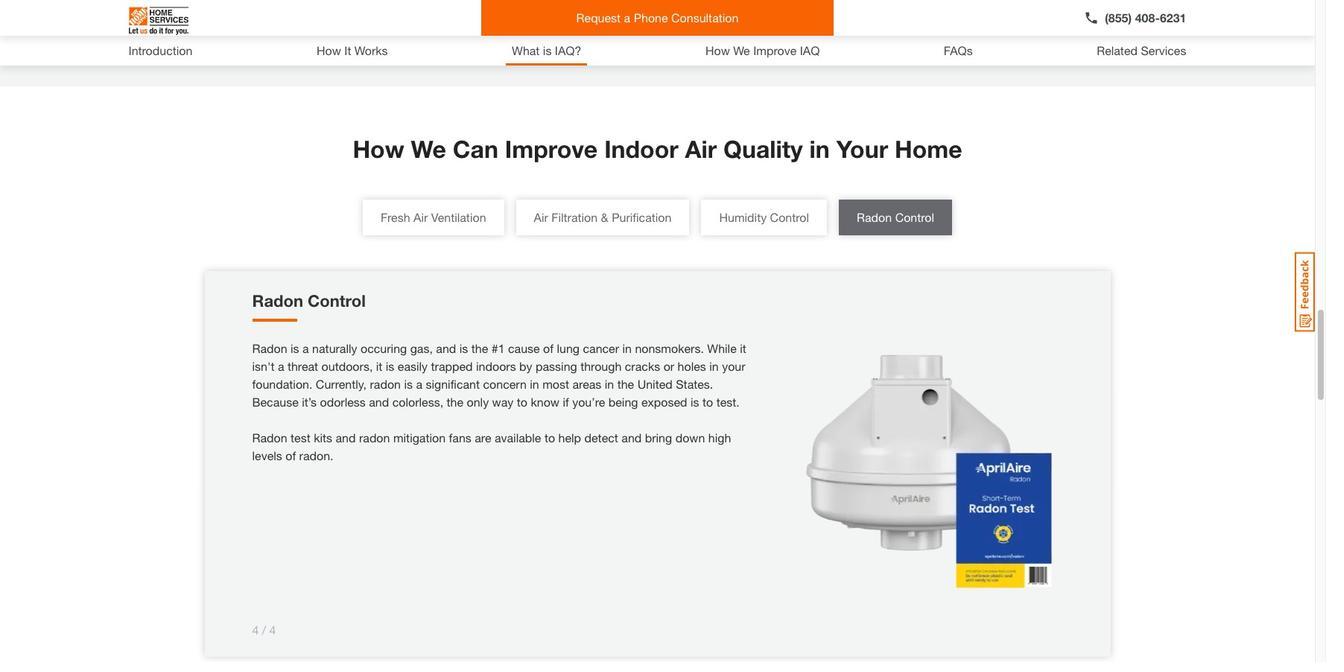 Task type: vqa. For each thing, say whether or not it's contained in the screenshot.
Peel associated with Check
no



Task type: locate. For each thing, give the bounding box(es) containing it.
control up naturally
[[308, 291, 366, 311]]

air
[[685, 135, 717, 163], [413, 210, 428, 224], [534, 210, 548, 224]]

is down easily
[[404, 377, 413, 391]]

an infographic describing the effects of poor indoor air quality, including cracked paint, condensation build up, dust, warped floors, and airborne bacteria and viruses image
[[723, 0, 1110, 31]]

radon control
[[857, 210, 934, 224], [252, 291, 366, 311]]

how left it
[[317, 43, 341, 57]]

4 left /
[[252, 623, 259, 637]]

lead
[[336, 0, 358, 13]]

holes
[[678, 359, 706, 373]]

and
[[499, 0, 519, 13], [283, 16, 303, 31], [436, 341, 456, 355], [369, 395, 389, 409], [336, 431, 356, 445], [622, 431, 642, 445]]

the inside poor air quality can also lead to damaged walls, floors, and furnishings, as well as promote mold and mildew growth throughout the home. more details
[[449, 16, 466, 31]]

1 horizontal spatial how
[[353, 135, 404, 163]]

radon left mitigation
[[359, 431, 390, 445]]

0 horizontal spatial 4
[[252, 623, 259, 637]]

phone
[[634, 10, 668, 25]]

radon
[[857, 210, 892, 224], [252, 291, 303, 311], [252, 341, 287, 355], [252, 431, 287, 445]]

0 horizontal spatial as
[[587, 0, 600, 13]]

0 vertical spatial we
[[733, 43, 750, 57]]

1 vertical spatial improve
[[505, 135, 598, 163]]

radon down easily
[[370, 377, 401, 391]]

poor
[[204, 0, 230, 13]]

indoors
[[476, 359, 516, 373]]

to up growth
[[362, 0, 372, 13]]

control down home
[[895, 210, 934, 224]]

home
[[895, 135, 962, 163]]

improve left iaq
[[753, 43, 797, 57]]

air filtration & purification
[[534, 210, 672, 224]]

improve up filtration
[[505, 135, 598, 163]]

0 horizontal spatial how
[[317, 43, 341, 57]]

1 horizontal spatial as
[[627, 0, 639, 13]]

air right fresh
[[413, 210, 428, 224]]

0 vertical spatial radon control
[[857, 210, 934, 224]]

4 right /
[[269, 623, 276, 637]]

control
[[770, 210, 809, 224], [895, 210, 934, 224], [308, 291, 366, 311]]

1 horizontal spatial we
[[733, 43, 750, 57]]

as
[[587, 0, 600, 13], [627, 0, 639, 13]]

is
[[543, 43, 552, 57], [291, 341, 299, 355], [459, 341, 468, 355], [386, 359, 394, 373], [404, 377, 413, 391], [691, 395, 699, 409]]

0 vertical spatial radon
[[370, 377, 401, 391]]

while
[[707, 341, 737, 355]]

it up your
[[740, 341, 746, 355]]

currently,
[[316, 377, 367, 391]]

to inside poor air quality can also lead to damaged walls, floors, and furnishings, as well as promote mold and mildew growth throughout the home. more details
[[362, 0, 372, 13]]

radon
[[370, 377, 401, 391], [359, 431, 390, 445]]

ventilation
[[431, 210, 486, 224]]

1 4 from the left
[[252, 623, 259, 637]]

a up threat
[[303, 341, 309, 355]]

control right humidity
[[770, 210, 809, 224]]

the
[[449, 16, 466, 31], [471, 341, 488, 355], [617, 377, 634, 391], [447, 395, 463, 409]]

is up threat
[[291, 341, 299, 355]]

1 horizontal spatial 4
[[269, 623, 276, 637]]

to right the way
[[517, 395, 527, 409]]

as left 'well' on the left top
[[587, 0, 600, 13]]

is left 'iaq?'
[[543, 43, 552, 57]]

the up being
[[617, 377, 634, 391]]

to left test.
[[702, 395, 713, 409]]

gas,
[[410, 341, 433, 355]]

details
[[235, 34, 271, 48]]

radon inside the radon control button
[[857, 210, 892, 224]]

air filtration & purification button
[[516, 200, 689, 235]]

throughout
[[388, 16, 446, 31]]

as right 'well' on the left top
[[627, 0, 639, 13]]

air left filtration
[[534, 210, 548, 224]]

1 horizontal spatial air
[[534, 210, 548, 224]]

more
[[204, 34, 232, 48]]

it down occuring
[[376, 359, 382, 373]]

down
[[675, 431, 705, 445]]

quality
[[723, 135, 803, 163]]

humidity control
[[719, 210, 809, 224]]

how
[[317, 43, 341, 57], [705, 43, 730, 57], [353, 135, 404, 163]]

is down states.
[[691, 395, 699, 409]]

2 horizontal spatial how
[[705, 43, 730, 57]]

0 horizontal spatial radon control
[[252, 291, 366, 311]]

of
[[543, 341, 554, 355], [285, 448, 296, 463]]

the left #1
[[471, 341, 488, 355]]

0 horizontal spatial control
[[308, 291, 366, 311]]

a right 'well' on the left top
[[624, 10, 630, 25]]

2 horizontal spatial air
[[685, 135, 717, 163]]

0 vertical spatial of
[[543, 341, 554, 355]]

how down consultation
[[705, 43, 730, 57]]

cracks
[[625, 359, 660, 373]]

it
[[740, 341, 746, 355], [376, 359, 382, 373]]

your
[[722, 359, 745, 373]]

what is iaq?
[[512, 43, 581, 57]]

can
[[288, 0, 307, 13]]

1 vertical spatial radon
[[359, 431, 390, 445]]

we
[[733, 43, 750, 57], [411, 135, 446, 163]]

of inside radon test kits and radon mitigation fans are available to help detect and bring down high levels of radon.
[[285, 448, 296, 463]]

1 horizontal spatial radon control
[[857, 210, 934, 224]]

floors,
[[463, 0, 496, 13]]

to inside radon test kits and radon mitigation fans are available to help detect and bring down high levels of radon.
[[544, 431, 555, 445]]

by
[[519, 359, 532, 373]]

air right indoor at the top
[[685, 135, 717, 163]]

damaged
[[376, 0, 426, 13]]

is down occuring
[[386, 359, 394, 373]]

what
[[512, 43, 540, 57]]

can
[[453, 135, 498, 163]]

1 vertical spatial of
[[285, 448, 296, 463]]

the down walls,
[[449, 16, 466, 31]]

in down by
[[530, 377, 539, 391]]

filtration
[[551, 210, 598, 224]]

cause
[[508, 341, 540, 355]]

test.
[[716, 395, 740, 409]]

how up fresh
[[353, 135, 404, 163]]

of inside radon is a naturally occuring gas, and is the #1 cause of lung cancer in nonsmokers. while it isn't a threat outdoors, it is easily trapped indoors by passing through cracks or holes in your foundation. currently, radon is a significant concern in most areas in the united states. because it's odorless and colorless, the only way to know if you're being exposed is to test.
[[543, 341, 554, 355]]

being
[[608, 395, 638, 409]]

concern
[[483, 377, 527, 391]]

1 horizontal spatial control
[[770, 210, 809, 224]]

in down while
[[709, 359, 719, 373]]

0 horizontal spatial of
[[285, 448, 296, 463]]

0 horizontal spatial we
[[411, 135, 446, 163]]

0 horizontal spatial air
[[413, 210, 428, 224]]

passing
[[536, 359, 577, 373]]

air inside button
[[534, 210, 548, 224]]

1 vertical spatial we
[[411, 135, 446, 163]]

0 horizontal spatial it
[[376, 359, 382, 373]]

/
[[262, 623, 266, 637]]

more details link
[[204, 34, 271, 48]]

6231
[[1160, 10, 1186, 25]]

outdoors,
[[321, 359, 373, 373]]

humidity
[[719, 210, 767, 224]]

we for improve
[[733, 43, 750, 57]]

(855) 408-6231
[[1105, 10, 1186, 25]]

1 as from the left
[[587, 0, 600, 13]]

walls,
[[429, 0, 459, 13]]

feedback link image
[[1295, 252, 1315, 332]]

to
[[362, 0, 372, 13], [517, 395, 527, 409], [702, 395, 713, 409], [544, 431, 555, 445]]

we left can
[[411, 135, 446, 163]]

states.
[[676, 377, 713, 391]]

1 horizontal spatial of
[[543, 341, 554, 355]]

1 horizontal spatial improve
[[753, 43, 797, 57]]

to left help
[[544, 431, 555, 445]]

areas
[[573, 377, 601, 391]]

of down the test
[[285, 448, 296, 463]]

4
[[252, 623, 259, 637], [269, 623, 276, 637]]

we down consultation
[[733, 43, 750, 57]]

0 horizontal spatial improve
[[505, 135, 598, 163]]

4 / 4
[[252, 623, 276, 637]]

know
[[531, 395, 559, 409]]

2 horizontal spatial control
[[895, 210, 934, 224]]

through
[[580, 359, 622, 373]]

your
[[836, 135, 888, 163]]

of up passing
[[543, 341, 554, 355]]

in down through
[[605, 377, 614, 391]]

cancer
[[583, 341, 619, 355]]

a
[[624, 10, 630, 25], [303, 341, 309, 355], [278, 359, 284, 373], [416, 377, 422, 391]]

0 vertical spatial it
[[740, 341, 746, 355]]



Task type: describe. For each thing, give the bounding box(es) containing it.
kits
[[314, 431, 332, 445]]

an aprilaire radon mitigation fan and test kit image
[[795, 340, 1063, 603]]

fans
[[449, 431, 471, 445]]

easily
[[398, 359, 428, 373]]

radon inside radon test kits and radon mitigation fans are available to help detect and bring down high levels of radon.
[[252, 431, 287, 445]]

related services
[[1097, 43, 1186, 57]]

radon.
[[299, 448, 333, 463]]

1 vertical spatial radon control
[[252, 291, 366, 311]]

consultation
[[671, 10, 739, 25]]

promote
[[204, 16, 249, 31]]

and right the kits
[[336, 431, 356, 445]]

exposed
[[641, 395, 687, 409]]

how it works
[[317, 43, 388, 57]]

a inside button
[[624, 10, 630, 25]]

because
[[252, 395, 299, 409]]

faqs
[[944, 43, 973, 57]]

how for how we improve iaq
[[705, 43, 730, 57]]

test
[[291, 431, 310, 445]]

only
[[467, 395, 489, 409]]

(855) 408-6231 link
[[1084, 9, 1186, 27]]

iaq
[[800, 43, 820, 57]]

2 4 from the left
[[269, 623, 276, 637]]

if
[[563, 395, 569, 409]]

also
[[311, 0, 333, 13]]

control for the radon control button
[[895, 210, 934, 224]]

radon control inside button
[[857, 210, 934, 224]]

(855)
[[1105, 10, 1132, 25]]

and left bring on the bottom
[[622, 431, 642, 445]]

fresh air ventilation button
[[363, 200, 504, 235]]

home.
[[469, 16, 503, 31]]

humidity control button
[[701, 200, 827, 235]]

foundation.
[[252, 377, 312, 391]]

&
[[601, 210, 608, 224]]

fresh air ventilation
[[381, 210, 486, 224]]

we for can
[[411, 135, 446, 163]]

a right the isn't
[[278, 359, 284, 373]]

how we can improve indoor air quality in your home
[[353, 135, 962, 163]]

indoor
[[604, 135, 678, 163]]

air
[[233, 0, 246, 13]]

and right odorless
[[369, 395, 389, 409]]

radon is a naturally occuring gas, and is the #1 cause of lung cancer in nonsmokers. while it isn't a threat outdoors, it is easily trapped indoors by passing through cracks or holes in your foundation. currently, radon is a significant concern in most areas in the united states. because it's odorless and colorless, the only way to know if you're being exposed is to test.
[[252, 341, 746, 409]]

radon inside radon is a naturally occuring gas, and is the #1 cause of lung cancer in nonsmokers. while it isn't a threat outdoors, it is easily trapped indoors by passing through cracks or holes in your foundation. currently, radon is a significant concern in most areas in the united states. because it's odorless and colorless, the only way to know if you're being exposed is to test.
[[252, 341, 287, 355]]

1 vertical spatial it
[[376, 359, 382, 373]]

purification
[[612, 210, 672, 224]]

growth
[[347, 16, 384, 31]]

services
[[1141, 43, 1186, 57]]

control for humidity control button
[[770, 210, 809, 224]]

furnishings,
[[522, 0, 584, 13]]

2 as from the left
[[627, 0, 639, 13]]

threat
[[287, 359, 318, 373]]

radon inside radon is a naturally occuring gas, and is the #1 cause of lung cancer in nonsmokers. while it isn't a threat outdoors, it is easily trapped indoors by passing through cracks or holes in your foundation. currently, radon is a significant concern in most areas in the united states. because it's odorless and colorless, the only way to know if you're being exposed is to test.
[[370, 377, 401, 391]]

radon inside radon test kits and radon mitigation fans are available to help detect and bring down high levels of radon.
[[359, 431, 390, 445]]

do it for you logo image
[[129, 1, 188, 41]]

nonsmokers.
[[635, 341, 704, 355]]

#1
[[491, 341, 505, 355]]

the down significant
[[447, 395, 463, 409]]

mold
[[253, 16, 279, 31]]

request a phone consultation button
[[481, 0, 834, 36]]

odorless
[[320, 395, 366, 409]]

mitigation
[[393, 431, 446, 445]]

in left your
[[809, 135, 830, 163]]

how for how it works
[[317, 43, 341, 57]]

how for how we can improve indoor air quality in your home
[[353, 135, 404, 163]]

occuring
[[361, 341, 407, 355]]

a up colorless, at bottom left
[[416, 377, 422, 391]]

isn't
[[252, 359, 274, 373]]

bring
[[645, 431, 672, 445]]

trapped
[[431, 359, 473, 373]]

introduction
[[129, 43, 193, 57]]

fresh
[[381, 210, 410, 224]]

most
[[542, 377, 569, 391]]

and up home.
[[499, 0, 519, 13]]

are
[[475, 431, 491, 445]]

iaq?
[[555, 43, 581, 57]]

and down can
[[283, 16, 303, 31]]

works
[[354, 43, 388, 57]]

available
[[495, 431, 541, 445]]

request
[[576, 10, 621, 25]]

in up cracks
[[622, 341, 632, 355]]

detect
[[584, 431, 618, 445]]

significant
[[426, 377, 480, 391]]

naturally
[[312, 341, 357, 355]]

well
[[603, 0, 624, 13]]

high
[[708, 431, 731, 445]]

it
[[344, 43, 351, 57]]

lung
[[557, 341, 580, 355]]

radon control button
[[839, 200, 952, 235]]

united
[[637, 377, 673, 391]]

408-
[[1135, 10, 1160, 25]]

request a phone consultation
[[576, 10, 739, 25]]

radon test kits and radon mitigation fans are available to help detect and bring down high levels of radon.
[[252, 431, 731, 463]]

0 vertical spatial improve
[[753, 43, 797, 57]]

and up "trapped"
[[436, 341, 456, 355]]

1 horizontal spatial it
[[740, 341, 746, 355]]

related
[[1097, 43, 1138, 57]]

way
[[492, 395, 514, 409]]

colorless,
[[392, 395, 443, 409]]

air inside button
[[413, 210, 428, 224]]

poor air quality can also lead to damaged walls, floors, and furnishings, as well as promote mold and mildew growth throughout the home. more details
[[204, 0, 639, 48]]

or
[[663, 359, 674, 373]]

it's
[[302, 395, 317, 409]]

levels
[[252, 448, 282, 463]]

is up "trapped"
[[459, 341, 468, 355]]



